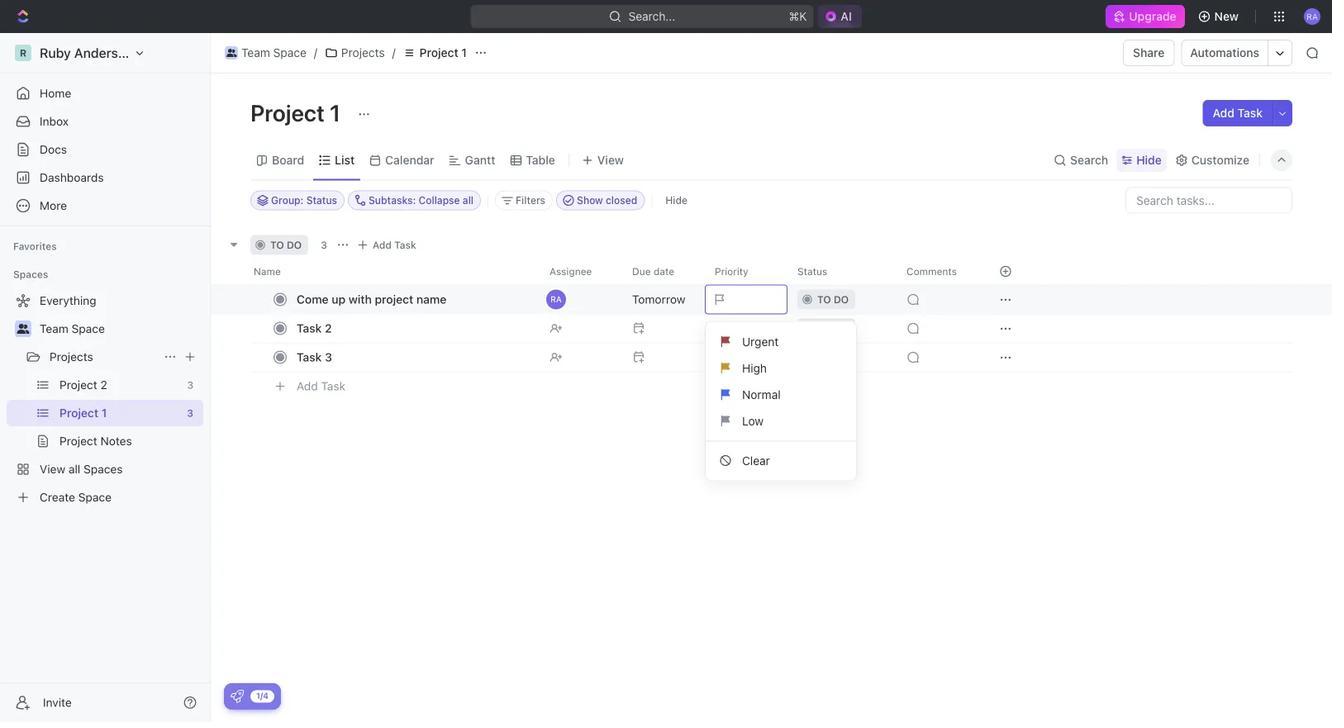 Task type: describe. For each thing, give the bounding box(es) containing it.
normal
[[742, 388, 781, 401]]

‎task 2 link
[[293, 317, 537, 341]]

share button
[[1124, 40, 1175, 66]]

high
[[742, 361, 767, 375]]

0 vertical spatial add task
[[1213, 106, 1263, 120]]

customize
[[1192, 153, 1250, 167]]

project inside project 1 link
[[420, 46, 459, 60]]

board link
[[269, 149, 304, 172]]

user group image
[[17, 324, 29, 334]]

0 vertical spatial team
[[241, 46, 270, 60]]

‎come up with project name link
[[293, 288, 537, 312]]

sidebar navigation
[[0, 33, 211, 723]]

urgent
[[742, 335, 779, 349]]

inbox
[[40, 115, 69, 128]]

new button
[[1192, 3, 1249, 30]]

0 horizontal spatial 1
[[330, 99, 341, 126]]

user group image
[[226, 49, 237, 57]]

calendar link
[[382, 149, 435, 172]]

list containing urgent
[[706, 329, 857, 474]]

⌘k
[[789, 10, 807, 23]]

docs
[[40, 143, 67, 156]]

2 / from the left
[[392, 46, 396, 60]]

table link
[[523, 149, 556, 172]]

Search tasks... text field
[[1127, 188, 1292, 213]]

automations button
[[1183, 41, 1268, 65]]

list
[[335, 153, 355, 167]]

with
[[349, 293, 372, 306]]

1 horizontal spatial project 1
[[420, 46, 467, 60]]

tree inside sidebar navigation
[[7, 288, 203, 511]]

‎task
[[297, 322, 322, 335]]

name
[[417, 293, 447, 306]]

0 vertical spatial add task button
[[1203, 100, 1273, 127]]

to
[[270, 239, 284, 251]]

hide button
[[659, 191, 695, 210]]

search...
[[629, 10, 676, 23]]

normal button
[[713, 382, 850, 408]]

1 / from the left
[[314, 46, 317, 60]]

low button
[[713, 408, 850, 434]]

gantt
[[465, 153, 496, 167]]

projects inside tree
[[50, 350, 93, 364]]

upgrade
[[1130, 10, 1177, 23]]

hide inside dropdown button
[[1137, 153, 1162, 167]]

clear
[[742, 454, 770, 468]]

0 horizontal spatial project
[[251, 99, 325, 126]]

‎come up with project name
[[297, 293, 447, 306]]

automations
[[1191, 46, 1260, 60]]

task 3
[[297, 351, 332, 364]]

task down task 3
[[321, 380, 346, 393]]

project 1 link
[[399, 43, 471, 63]]

dashboards link
[[7, 165, 203, 191]]

task up customize at top
[[1238, 106, 1263, 120]]



Task type: locate. For each thing, give the bounding box(es) containing it.
1 vertical spatial projects link
[[50, 344, 157, 370]]

3
[[321, 239, 327, 251], [325, 351, 332, 364]]

3 down 2
[[325, 351, 332, 364]]

hide inside button
[[666, 195, 688, 206]]

1 horizontal spatial team space
[[241, 46, 307, 60]]

1 horizontal spatial projects link
[[321, 43, 389, 63]]

team space right user group icon
[[241, 46, 307, 60]]

upgrade link
[[1107, 5, 1185, 28]]

list link
[[332, 149, 355, 172]]

docs link
[[7, 136, 203, 163]]

add task button
[[1203, 100, 1273, 127], [353, 235, 423, 255], [289, 377, 352, 396]]

project 1
[[420, 46, 467, 60], [251, 99, 346, 126]]

hide
[[1137, 153, 1162, 167], [666, 195, 688, 206]]

hide button
[[1117, 149, 1167, 172]]

1/4
[[256, 692, 269, 701]]

urgent button
[[713, 329, 850, 355]]

1 horizontal spatial team
[[241, 46, 270, 60]]

list
[[706, 329, 857, 474]]

inbox link
[[7, 108, 203, 135]]

0 horizontal spatial hide
[[666, 195, 688, 206]]

1 vertical spatial projects
[[50, 350, 93, 364]]

0 vertical spatial 1
[[462, 46, 467, 60]]

projects
[[341, 46, 385, 60], [50, 350, 93, 364]]

share
[[1134, 46, 1165, 60]]

add task up customize at top
[[1213, 106, 1263, 120]]

/
[[314, 46, 317, 60], [392, 46, 396, 60]]

1 horizontal spatial add
[[373, 239, 392, 251]]

0 horizontal spatial team space
[[40, 322, 105, 336]]

team space link inside sidebar navigation
[[40, 316, 200, 342]]

home
[[40, 86, 71, 100]]

1 horizontal spatial team space link
[[221, 43, 311, 63]]

1 vertical spatial project
[[251, 99, 325, 126]]

1 vertical spatial team space link
[[40, 316, 200, 342]]

add
[[1213, 106, 1235, 120], [373, 239, 392, 251], [297, 380, 318, 393]]

spaces
[[13, 269, 48, 280]]

team inside tree
[[40, 322, 68, 336]]

2 horizontal spatial add
[[1213, 106, 1235, 120]]

0 horizontal spatial projects
[[50, 350, 93, 364]]

project
[[420, 46, 459, 60], [251, 99, 325, 126]]

1 vertical spatial add
[[373, 239, 392, 251]]

up
[[332, 293, 346, 306]]

task 3 link
[[293, 346, 537, 370]]

add up customize at top
[[1213, 106, 1235, 120]]

2 vertical spatial add
[[297, 380, 318, 393]]

1 horizontal spatial space
[[273, 46, 307, 60]]

1 vertical spatial 3
[[325, 351, 332, 364]]

high button
[[713, 355, 850, 382]]

2
[[325, 322, 332, 335]]

1 vertical spatial 1
[[330, 99, 341, 126]]

0 horizontal spatial add
[[297, 380, 318, 393]]

clear button
[[713, 448, 850, 474]]

1 horizontal spatial projects
[[341, 46, 385, 60]]

0 vertical spatial project
[[420, 46, 459, 60]]

projects link
[[321, 43, 389, 63], [50, 344, 157, 370]]

low
[[742, 414, 764, 428]]

task down ‎task
[[297, 351, 322, 364]]

search
[[1071, 153, 1109, 167]]

table
[[526, 153, 556, 167]]

onboarding checklist button element
[[231, 690, 244, 704]]

0 vertical spatial hide
[[1137, 153, 1162, 167]]

1 vertical spatial add task button
[[353, 235, 423, 255]]

1 vertical spatial space
[[72, 322, 105, 336]]

‎come
[[297, 293, 329, 306]]

gantt link
[[462, 149, 496, 172]]

project
[[375, 293, 414, 306]]

favorites button
[[7, 236, 63, 256]]

0 vertical spatial team space link
[[221, 43, 311, 63]]

0 horizontal spatial projects link
[[50, 344, 157, 370]]

1 horizontal spatial hide
[[1137, 153, 1162, 167]]

0 horizontal spatial space
[[72, 322, 105, 336]]

team space right user group image
[[40, 322, 105, 336]]

tree containing team space
[[7, 288, 203, 511]]

3 right do
[[321, 239, 327, 251]]

team
[[241, 46, 270, 60], [40, 322, 68, 336]]

0 vertical spatial 3
[[321, 239, 327, 251]]

team space inside sidebar navigation
[[40, 322, 105, 336]]

1 vertical spatial add task
[[373, 239, 417, 251]]

task
[[1238, 106, 1263, 120], [395, 239, 417, 251], [297, 351, 322, 364], [321, 380, 346, 393]]

add task
[[1213, 106, 1263, 120], [373, 239, 417, 251], [297, 380, 346, 393]]

calendar
[[385, 153, 435, 167]]

1 vertical spatial hide
[[666, 195, 688, 206]]

do
[[287, 239, 302, 251]]

task inside task 3 link
[[297, 351, 322, 364]]

home link
[[7, 80, 203, 107]]

customize button
[[1171, 149, 1255, 172]]

0 horizontal spatial project 1
[[251, 99, 346, 126]]

add task button down task 3
[[289, 377, 352, 396]]

new
[[1215, 10, 1239, 23]]

0 horizontal spatial team space link
[[40, 316, 200, 342]]

0 vertical spatial project 1
[[420, 46, 467, 60]]

onboarding checklist button image
[[231, 690, 244, 704]]

0 vertical spatial projects link
[[321, 43, 389, 63]]

add down task 3
[[297, 380, 318, 393]]

0 vertical spatial add
[[1213, 106, 1235, 120]]

dashboards
[[40, 171, 104, 184]]

space right user group image
[[72, 322, 105, 336]]

0 horizontal spatial add task
[[297, 380, 346, 393]]

1 horizontal spatial 1
[[462, 46, 467, 60]]

2 horizontal spatial add task
[[1213, 106, 1263, 120]]

1 horizontal spatial add task
[[373, 239, 417, 251]]

add task button up project
[[353, 235, 423, 255]]

space right user group icon
[[273, 46, 307, 60]]

add up ‎come up with project name at the left top of the page
[[373, 239, 392, 251]]

task up ‎come up with project name link
[[395, 239, 417, 251]]

team space
[[241, 46, 307, 60], [40, 322, 105, 336]]

team right user group icon
[[241, 46, 270, 60]]

add task button up customize at top
[[1203, 100, 1273, 127]]

‎task 2
[[297, 322, 332, 335]]

board
[[272, 153, 304, 167]]

add task down task 3
[[297, 380, 346, 393]]

search button
[[1049, 149, 1114, 172]]

1 vertical spatial project 1
[[251, 99, 346, 126]]

0 vertical spatial team space
[[241, 46, 307, 60]]

to do
[[270, 239, 302, 251]]

1
[[462, 46, 467, 60], [330, 99, 341, 126]]

space
[[273, 46, 307, 60], [72, 322, 105, 336]]

add task up project
[[373, 239, 417, 251]]

0 horizontal spatial team
[[40, 322, 68, 336]]

1 vertical spatial team
[[40, 322, 68, 336]]

2 vertical spatial add task button
[[289, 377, 352, 396]]

0 vertical spatial projects
[[341, 46, 385, 60]]

space inside tree
[[72, 322, 105, 336]]

1 vertical spatial team space
[[40, 322, 105, 336]]

tree
[[7, 288, 203, 511]]

0 horizontal spatial /
[[314, 46, 317, 60]]

2 vertical spatial add task
[[297, 380, 346, 393]]

1 horizontal spatial project
[[420, 46, 459, 60]]

0 vertical spatial space
[[273, 46, 307, 60]]

team space link
[[221, 43, 311, 63], [40, 316, 200, 342]]

1 horizontal spatial /
[[392, 46, 396, 60]]

invite
[[43, 696, 72, 710]]

favorites
[[13, 241, 57, 252]]

team right user group image
[[40, 322, 68, 336]]



Task type: vqa. For each thing, say whether or not it's contained in the screenshot.
Normal button at the right of the page
yes



